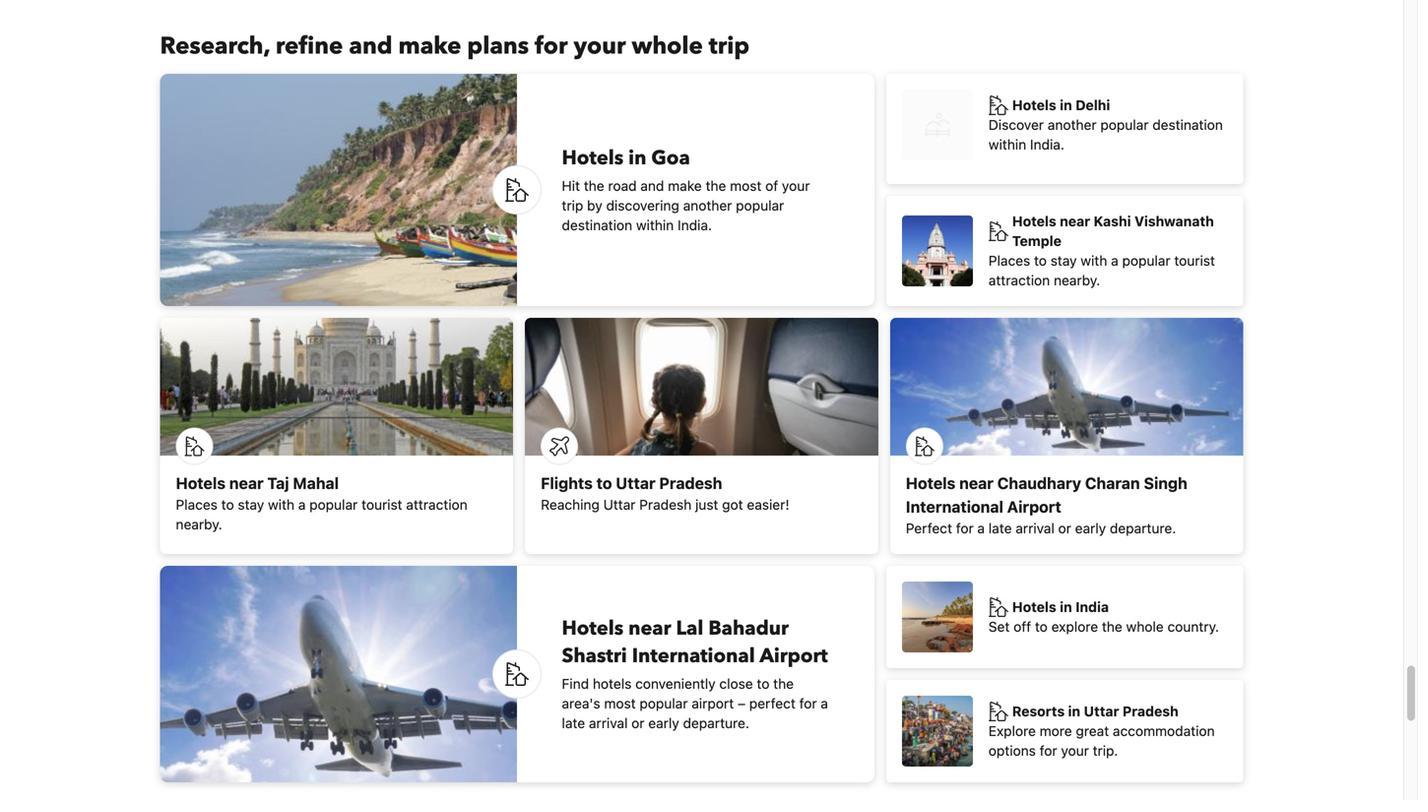 Task type: vqa. For each thing, say whether or not it's contained in the screenshot.


Task type: describe. For each thing, give the bounding box(es) containing it.
set off to explore the whole country.
[[989, 619, 1220, 635]]

the left of
[[706, 178, 726, 194]]

popular inside hotels in goa hit the road and make the most of your trip by discovering another popular destination within india.
[[736, 198, 784, 214]]

arrival inside the hotels near lal bahadur shastri international airport find hotels conveniently close to the area's most popular airport – perfect for a late arrival or early departure.
[[589, 716, 628, 732]]

tourist inside the "places to stay with a popular tourist attraction nearby."
[[1175, 253, 1216, 269]]

trip.
[[1093, 743, 1118, 760]]

stay inside the "places to stay with a popular tourist attraction nearby."
[[1051, 253, 1077, 269]]

attraction inside hotels near taj mahal places to stay with a popular tourist attraction nearby.
[[406, 497, 468, 513]]

the inside the hotels near lal bahadur shastri international airport find hotels conveniently close to the area's most popular airport – perfect for a late arrival or early departure.
[[774, 676, 794, 693]]

most inside the hotels near lal bahadur shastri international airport find hotels conveniently close to the area's most popular airport – perfect for a late arrival or early departure.
[[604, 696, 636, 712]]

nearby. inside hotels near taj mahal places to stay with a popular tourist attraction nearby.
[[176, 517, 222, 533]]

find
[[562, 676, 589, 693]]

hotels near lal bahadur shastri international airport image
[[160, 566, 517, 783]]

international for chaudhary
[[906, 498, 1004, 517]]

hotels
[[593, 676, 632, 693]]

to inside the hotels near lal bahadur shastri international airport find hotels conveniently close to the area's most popular airport – perfect for a late arrival or early departure.
[[757, 676, 770, 693]]

singh
[[1144, 474, 1188, 493]]

hotels near lal bahadur shastri international airport find hotels conveniently close to the area's most popular airport – perfect for a late arrival or early departure.
[[562, 616, 828, 732]]

for inside the hotels near lal bahadur shastri international airport find hotels conveniently close to the area's most popular airport – perfect for a late arrival or early departure.
[[800, 696, 817, 712]]

charan
[[1085, 474, 1140, 493]]

of
[[766, 178, 778, 194]]

airport for bahadur
[[760, 643, 828, 670]]

research,
[[160, 30, 270, 63]]

more
[[1040, 724, 1072, 740]]

india. inside hotels in goa hit the road and make the most of your trip by discovering another popular destination within india.
[[678, 217, 712, 234]]

places inside hotels near taj mahal places to stay with a popular tourist attraction nearby.
[[176, 497, 218, 513]]

bahadur
[[709, 616, 789, 643]]

pradesh for resorts
[[1123, 704, 1179, 720]]

0 vertical spatial and
[[349, 30, 393, 63]]

places inside the "places to stay with a popular tourist attraction nearby."
[[989, 253, 1031, 269]]

hotels in india
[[1013, 599, 1109, 616]]

resorts in uttar pradesh image
[[902, 697, 973, 767]]

early inside the hotels near lal bahadur shastri international airport find hotels conveniently close to the area's most popular airport – perfect for a late arrival or early departure.
[[649, 716, 680, 732]]

kashi
[[1094, 213, 1131, 230]]

the down india
[[1102, 619, 1123, 635]]

destination inside discover another popular destination within india.
[[1153, 117, 1223, 133]]

near for taj
[[229, 474, 264, 493]]

delhi
[[1076, 97, 1111, 113]]

goa
[[652, 145, 690, 172]]

for inside hotels near chaudhary charan singh international airport perfect for a late arrival or early departure.
[[956, 521, 974, 537]]

perfect
[[906, 521, 953, 537]]

arrival inside hotels near chaudhary charan singh international airport perfect for a late arrival or early departure.
[[1016, 521, 1055, 537]]

a inside the hotels near lal bahadur shastri international airport find hotels conveniently close to the area's most popular airport – perfect for a late arrival or early departure.
[[821, 696, 828, 712]]

hotels in india image
[[902, 582, 973, 653]]

hotels near kashi vishwanath temple image
[[902, 216, 973, 287]]

1 horizontal spatial trip
[[709, 30, 750, 63]]

research, refine and make plans for your whole trip
[[160, 30, 750, 63]]

nearby. inside the "places to stay with a popular tourist attraction nearby."
[[1054, 272, 1101, 289]]

road
[[608, 178, 637, 194]]

late inside the hotels near lal bahadur shastri international airport find hotels conveniently close to the area's most popular airport – perfect for a late arrival or early departure.
[[562, 716, 585, 732]]

places to stay with a popular tourist attraction nearby.
[[989, 253, 1216, 289]]

hotels for goa
[[562, 145, 624, 172]]

hotels in delhi
[[1013, 97, 1111, 113]]

conveniently
[[636, 676, 716, 693]]

for inside explore more great accommodation options for your trip.
[[1040, 743, 1058, 760]]

or inside hotels near chaudhary charan singh international airport perfect for a late arrival or early departure.
[[1059, 521, 1072, 537]]

departure. inside hotels near chaudhary charan singh international airport perfect for a late arrival or early departure.
[[1110, 521, 1177, 537]]

with inside hotels near taj mahal places to stay with a popular tourist attraction nearby.
[[268, 497, 295, 513]]

india. inside discover another popular destination within india.
[[1030, 136, 1065, 153]]

discover another popular destination within india.
[[989, 117, 1223, 153]]

airport for charan
[[1007, 498, 1062, 517]]

country.
[[1168, 619, 1220, 635]]

hotels in goa hit the road and make the most of your trip by discovering another popular destination within india.
[[562, 145, 810, 234]]

hotels for taj
[[176, 474, 226, 493]]

options
[[989, 743, 1036, 760]]

in for delhi
[[1060, 97, 1073, 113]]

your for explore more great accommodation options for your trip.
[[1061, 743, 1089, 760]]

easier!
[[747, 497, 790, 513]]

attraction inside the "places to stay with a popular tourist attraction nearby."
[[989, 272, 1050, 289]]

departure. inside the hotels near lal bahadur shastri international airport find hotels conveniently close to the area's most popular airport – perfect for a late arrival or early departure.
[[683, 716, 750, 732]]

within inside discover another popular destination within india.
[[989, 136, 1027, 153]]

a inside the "places to stay with a popular tourist attraction nearby."
[[1111, 253, 1119, 269]]

flights to uttar pradesh reaching uttar pradesh just got easier!
[[541, 474, 790, 513]]

near for chaudhary
[[960, 474, 994, 493]]

destination inside hotels in goa hit the road and make the most of your trip by discovering another popular destination within india.
[[562, 217, 633, 234]]

and inside hotels in goa hit the road and make the most of your trip by discovering another popular destination within india.
[[641, 178, 664, 194]]

chaudhary
[[998, 474, 1082, 493]]

another inside discover another popular destination within india.
[[1048, 117, 1097, 133]]

1 vertical spatial pradesh
[[640, 497, 692, 513]]

uttar for resorts
[[1084, 704, 1120, 720]]

refine
[[276, 30, 343, 63]]

international for lal
[[632, 643, 755, 670]]

reaching
[[541, 497, 600, 513]]

explore more great accommodation options for your trip.
[[989, 724, 1215, 760]]

vishwanath
[[1135, 213, 1214, 230]]

hotels for delhi
[[1013, 97, 1057, 113]]



Task type: locate. For each thing, give the bounding box(es) containing it.
1 vertical spatial tourist
[[362, 497, 402, 513]]

1 horizontal spatial late
[[989, 521, 1012, 537]]

with inside the "places to stay with a popular tourist attraction nearby."
[[1081, 253, 1108, 269]]

1 horizontal spatial and
[[641, 178, 664, 194]]

uttar up great
[[1084, 704, 1120, 720]]

1 vertical spatial another
[[683, 198, 732, 214]]

1 vertical spatial india.
[[678, 217, 712, 234]]

1 vertical spatial or
[[632, 716, 645, 732]]

for down more
[[1040, 743, 1058, 760]]

resorts in uttar pradesh
[[1013, 704, 1179, 720]]

0 vertical spatial arrival
[[1016, 521, 1055, 537]]

great
[[1076, 724, 1109, 740]]

2 vertical spatial uttar
[[1084, 704, 1120, 720]]

0 horizontal spatial make
[[398, 30, 461, 63]]

late down area's
[[562, 716, 585, 732]]

hotels in delhi image
[[902, 90, 973, 161]]

0 vertical spatial your
[[574, 30, 626, 63]]

1 vertical spatial your
[[782, 178, 810, 194]]

airport up the perfect
[[760, 643, 828, 670]]

airport inside hotels near chaudhary charan singh international airport perfect for a late arrival or early departure.
[[1007, 498, 1062, 517]]

1 horizontal spatial departure.
[[1110, 521, 1177, 537]]

1 vertical spatial arrival
[[589, 716, 628, 732]]

0 horizontal spatial another
[[683, 198, 732, 214]]

1 vertical spatial international
[[632, 643, 755, 670]]

explore
[[1052, 619, 1099, 635]]

early down 'charan'
[[1075, 521, 1106, 537]]

in
[[1060, 97, 1073, 113], [629, 145, 647, 172], [1060, 599, 1073, 616], [1068, 704, 1081, 720]]

0 horizontal spatial places
[[176, 497, 218, 513]]

1 horizontal spatial make
[[668, 178, 702, 194]]

to
[[1034, 253, 1047, 269], [597, 474, 612, 493], [221, 497, 234, 513], [1035, 619, 1048, 635], [757, 676, 770, 693]]

1 horizontal spatial attraction
[[989, 272, 1050, 289]]

hit
[[562, 178, 580, 194]]

early down conveniently
[[649, 716, 680, 732]]

near inside hotels near kashi vishwanath temple
[[1060, 213, 1091, 230]]

departure. down singh
[[1110, 521, 1177, 537]]

popular inside the hotels near lal bahadur shastri international airport find hotels conveniently close to the area's most popular airport – perfect for a late arrival or early departure.
[[640, 696, 688, 712]]

hotels for india
[[1013, 599, 1057, 616]]

1 vertical spatial trip
[[562, 198, 584, 214]]

0 horizontal spatial arrival
[[589, 716, 628, 732]]

tourist inside hotels near taj mahal places to stay with a popular tourist attraction nearby.
[[362, 497, 402, 513]]

0 horizontal spatial your
[[574, 30, 626, 63]]

another down hotels in delhi
[[1048, 117, 1097, 133]]

destination
[[1153, 117, 1223, 133], [562, 217, 633, 234]]

1 horizontal spatial stay
[[1051, 253, 1077, 269]]

near left the lal
[[629, 616, 671, 643]]

0 vertical spatial whole
[[632, 30, 703, 63]]

make left plans
[[398, 30, 461, 63]]

another down goa
[[683, 198, 732, 214]]

late
[[989, 521, 1012, 537], [562, 716, 585, 732]]

hotels inside hotels near kashi vishwanath temple
[[1013, 213, 1057, 230]]

0 horizontal spatial and
[[349, 30, 393, 63]]

a inside hotels near taj mahal places to stay with a popular tourist attraction nearby.
[[298, 497, 306, 513]]

hotels up temple
[[1013, 213, 1057, 230]]

hotels up shastri
[[562, 616, 624, 643]]

1 vertical spatial attraction
[[406, 497, 468, 513]]

2 vertical spatial pradesh
[[1123, 704, 1179, 720]]

0 horizontal spatial most
[[604, 696, 636, 712]]

india. down discovering
[[678, 217, 712, 234]]

1 vertical spatial late
[[562, 716, 585, 732]]

0 vertical spatial places
[[989, 253, 1031, 269]]

0 vertical spatial departure.
[[1110, 521, 1177, 537]]

in for uttar
[[1068, 704, 1081, 720]]

0 horizontal spatial nearby.
[[176, 517, 222, 533]]

hotels up the 'off'
[[1013, 599, 1057, 616]]

0 horizontal spatial whole
[[632, 30, 703, 63]]

a right the perfect
[[821, 696, 828, 712]]

1 horizontal spatial destination
[[1153, 117, 1223, 133]]

0 horizontal spatial early
[[649, 716, 680, 732]]

0 horizontal spatial stay
[[238, 497, 264, 513]]

or
[[1059, 521, 1072, 537], [632, 716, 645, 732]]

1 horizontal spatial international
[[906, 498, 1004, 517]]

mahal
[[293, 474, 339, 493]]

hotels inside hotels near chaudhary charan singh international airport perfect for a late arrival or early departure.
[[906, 474, 956, 493]]

india
[[1076, 599, 1109, 616]]

pradesh for flights
[[659, 474, 723, 493]]

hotels inside hotels near taj mahal places to stay with a popular tourist attraction nearby.
[[176, 474, 226, 493]]

1 horizontal spatial within
[[989, 136, 1027, 153]]

–
[[738, 696, 746, 712]]

popular inside discover another popular destination within india.
[[1101, 117, 1149, 133]]

airport inside the hotels near lal bahadur shastri international airport find hotels conveniently close to the area's most popular airport – perfect for a late arrival or early departure.
[[760, 643, 828, 670]]

1 vertical spatial places
[[176, 497, 218, 513]]

make down goa
[[668, 178, 702, 194]]

0 horizontal spatial or
[[632, 716, 645, 732]]

india.
[[1030, 136, 1065, 153], [678, 217, 712, 234]]

plans
[[467, 30, 529, 63]]

1 horizontal spatial whole
[[1127, 619, 1164, 635]]

popular down hotels near kashi vishwanath temple
[[1123, 253, 1171, 269]]

0 vertical spatial destination
[[1153, 117, 1223, 133]]

0 vertical spatial india.
[[1030, 136, 1065, 153]]

within down discovering
[[636, 217, 674, 234]]

2 vertical spatial your
[[1061, 743, 1089, 760]]

hotels inside hotels in goa hit the road and make the most of your trip by discovering another popular destination within india.
[[562, 145, 624, 172]]

1 vertical spatial with
[[268, 497, 295, 513]]

and up discovering
[[641, 178, 664, 194]]

a down the mahal
[[298, 497, 306, 513]]

near inside hotels near taj mahal places to stay with a popular tourist attraction nearby.
[[229, 474, 264, 493]]

0 vertical spatial tourist
[[1175, 253, 1216, 269]]

the up by
[[584, 178, 605, 194]]

near left the chaudhary
[[960, 474, 994, 493]]

pradesh
[[659, 474, 723, 493], [640, 497, 692, 513], [1123, 704, 1179, 720]]

international
[[906, 498, 1004, 517], [632, 643, 755, 670]]

in for goa
[[629, 145, 647, 172]]

arrival down the chaudhary
[[1016, 521, 1055, 537]]

or down the chaudhary
[[1059, 521, 1072, 537]]

hotels for lal
[[562, 616, 624, 643]]

1 vertical spatial stay
[[238, 497, 264, 513]]

0 vertical spatial most
[[730, 178, 762, 194]]

for right perfect
[[956, 521, 974, 537]]

the
[[584, 178, 605, 194], [706, 178, 726, 194], [1102, 619, 1123, 635], [774, 676, 794, 693]]

near for lal
[[629, 616, 671, 643]]

discovering
[[606, 198, 680, 214]]

0 horizontal spatial late
[[562, 716, 585, 732]]

0 vertical spatial stay
[[1051, 253, 1077, 269]]

international down the lal
[[632, 643, 755, 670]]

another
[[1048, 117, 1097, 133], [683, 198, 732, 214]]

1 vertical spatial destination
[[562, 217, 633, 234]]

set
[[989, 619, 1010, 635]]

your
[[574, 30, 626, 63], [782, 178, 810, 194], [1061, 743, 1089, 760]]

departure.
[[1110, 521, 1177, 537], [683, 716, 750, 732]]

uttar right reaching
[[604, 497, 636, 513]]

with down taj
[[268, 497, 295, 513]]

perfect
[[750, 696, 796, 712]]

or down hotels at bottom
[[632, 716, 645, 732]]

1 vertical spatial airport
[[760, 643, 828, 670]]

stay
[[1051, 253, 1077, 269], [238, 497, 264, 513]]

stay inside hotels near taj mahal places to stay with a popular tourist attraction nearby.
[[238, 497, 264, 513]]

discover
[[989, 117, 1044, 133]]

whole
[[632, 30, 703, 63], [1127, 619, 1164, 635]]

0 vertical spatial international
[[906, 498, 1004, 517]]

airport down the chaudhary
[[1007, 498, 1062, 517]]

0 vertical spatial trip
[[709, 30, 750, 63]]

just
[[696, 497, 719, 513]]

1 horizontal spatial india.
[[1030, 136, 1065, 153]]

international up perfect
[[906, 498, 1004, 517]]

in up explore in the bottom of the page
[[1060, 599, 1073, 616]]

close
[[720, 676, 753, 693]]

early inside hotels near chaudhary charan singh international airport perfect for a late arrival or early departure.
[[1075, 521, 1106, 537]]

india. down discover
[[1030, 136, 1065, 153]]

your inside hotels in goa hit the road and make the most of your trip by discovering another popular destination within india.
[[782, 178, 810, 194]]

hotels up discover
[[1013, 97, 1057, 113]]

most left of
[[730, 178, 762, 194]]

and
[[349, 30, 393, 63], [641, 178, 664, 194]]

arrival down area's
[[589, 716, 628, 732]]

with
[[1081, 253, 1108, 269], [268, 497, 295, 513]]

for right plans
[[535, 30, 568, 63]]

near inside hotels near chaudhary charan singh international airport perfect for a late arrival or early departure.
[[960, 474, 994, 493]]

1 vertical spatial early
[[649, 716, 680, 732]]

popular down delhi
[[1101, 117, 1149, 133]]

1 horizontal spatial most
[[730, 178, 762, 194]]

1 horizontal spatial nearby.
[[1054, 272, 1101, 289]]

to inside the "places to stay with a popular tourist attraction nearby."
[[1034, 253, 1047, 269]]

hotels near chaudhary charan singh international airport image
[[890, 318, 1244, 456]]

1 vertical spatial uttar
[[604, 497, 636, 513]]

uttar
[[616, 474, 656, 493], [604, 497, 636, 513], [1084, 704, 1120, 720]]

or inside the hotels near lal bahadur shastri international airport find hotels conveniently close to the area's most popular airport – perfect for a late arrival or early departure.
[[632, 716, 645, 732]]

a right perfect
[[978, 521, 985, 537]]

1 vertical spatial most
[[604, 696, 636, 712]]

to inside the flights to uttar pradesh reaching uttar pradesh just got easier!
[[597, 474, 612, 493]]

within inside hotels in goa hit the road and make the most of your trip by discovering another popular destination within india.
[[636, 217, 674, 234]]

got
[[722, 497, 743, 513]]

hotels for kashi
[[1013, 213, 1057, 230]]

for
[[535, 30, 568, 63], [956, 521, 974, 537], [800, 696, 817, 712], [1040, 743, 1058, 760]]

a down hotels near kashi vishwanath temple
[[1111, 253, 1119, 269]]

near for kashi
[[1060, 213, 1091, 230]]

area's
[[562, 696, 601, 712]]

uttar for flights
[[616, 474, 656, 493]]

for right the perfect
[[800, 696, 817, 712]]

0 horizontal spatial destination
[[562, 217, 633, 234]]

in left delhi
[[1060, 97, 1073, 113]]

popular
[[1101, 117, 1149, 133], [736, 198, 784, 214], [1123, 253, 1171, 269], [310, 497, 358, 513], [640, 696, 688, 712]]

1 horizontal spatial arrival
[[1016, 521, 1055, 537]]

the up the perfect
[[774, 676, 794, 693]]

0 vertical spatial attraction
[[989, 272, 1050, 289]]

pradesh up the just
[[659, 474, 723, 493]]

places
[[989, 253, 1031, 269], [176, 497, 218, 513]]

hotels near chaudhary charan singh international airport perfect for a late arrival or early departure.
[[906, 474, 1188, 537]]

near left kashi
[[1060, 213, 1091, 230]]

hotels
[[1013, 97, 1057, 113], [562, 145, 624, 172], [1013, 213, 1057, 230], [176, 474, 226, 493], [906, 474, 956, 493], [1013, 599, 1057, 616], [562, 616, 624, 643]]

attraction
[[989, 272, 1050, 289], [406, 497, 468, 513]]

tourist
[[1175, 253, 1216, 269], [362, 497, 402, 513]]

pradesh up accommodation
[[1123, 704, 1179, 720]]

0 vertical spatial airport
[[1007, 498, 1062, 517]]

temple
[[1013, 233, 1062, 249]]

1 horizontal spatial with
[[1081, 253, 1108, 269]]

1 horizontal spatial or
[[1059, 521, 1072, 537]]

0 horizontal spatial with
[[268, 497, 295, 513]]

0 horizontal spatial airport
[[760, 643, 828, 670]]

0 vertical spatial within
[[989, 136, 1027, 153]]

near inside the hotels near lal bahadur shastri international airport find hotels conveniently close to the area's most popular airport – perfect for a late arrival or early departure.
[[629, 616, 671, 643]]

another inside hotels in goa hit the road and make the most of your trip by discovering another popular destination within india.
[[683, 198, 732, 214]]

popular inside hotels near taj mahal places to stay with a popular tourist attraction nearby.
[[310, 497, 358, 513]]

accommodation
[[1113, 724, 1215, 740]]

1 vertical spatial nearby.
[[176, 517, 222, 533]]

most
[[730, 178, 762, 194], [604, 696, 636, 712]]

hotels inside the hotels near lal bahadur shastri international airport find hotels conveniently close to the area's most popular airport – perfect for a late arrival or early departure.
[[562, 616, 624, 643]]

1 vertical spatial departure.
[[683, 716, 750, 732]]

nearby.
[[1054, 272, 1101, 289], [176, 517, 222, 533]]

0 vertical spatial pradesh
[[659, 474, 723, 493]]

0 vertical spatial late
[[989, 521, 1012, 537]]

uttar right flights
[[616, 474, 656, 493]]

international inside the hotels near lal bahadur shastri international airport find hotels conveniently close to the area's most popular airport – perfect for a late arrival or early departure.
[[632, 643, 755, 670]]

hotels near kashi vishwanath temple
[[1013, 213, 1214, 249]]

international inside hotels near chaudhary charan singh international airport perfect for a late arrival or early departure.
[[906, 498, 1004, 517]]

in up great
[[1068, 704, 1081, 720]]

destination up vishwanath
[[1153, 117, 1223, 133]]

early
[[1075, 521, 1106, 537], [649, 716, 680, 732]]

1 vertical spatial whole
[[1127, 619, 1164, 635]]

flights
[[541, 474, 593, 493]]

airport
[[1007, 498, 1062, 517], [760, 643, 828, 670]]

0 horizontal spatial departure.
[[683, 716, 750, 732]]

hotels near taj mahal image
[[160, 318, 513, 456]]

with down hotels near kashi vishwanath temple
[[1081, 253, 1108, 269]]

1 vertical spatial make
[[668, 178, 702, 194]]

1 horizontal spatial places
[[989, 253, 1031, 269]]

0 horizontal spatial trip
[[562, 198, 584, 214]]

1 horizontal spatial another
[[1048, 117, 1097, 133]]

trip inside hotels in goa hit the road and make the most of your trip by discovering another popular destination within india.
[[562, 198, 584, 214]]

0 vertical spatial or
[[1059, 521, 1072, 537]]

by
[[587, 198, 603, 214]]

departure. down airport
[[683, 716, 750, 732]]

hotels for chaudhary
[[906, 474, 956, 493]]

your for research, refine and make plans for your whole trip
[[574, 30, 626, 63]]

1 vertical spatial and
[[641, 178, 664, 194]]

popular down of
[[736, 198, 784, 214]]

within
[[989, 136, 1027, 153], [636, 217, 674, 234]]

in inside hotels in goa hit the road and make the most of your trip by discovering another popular destination within india.
[[629, 145, 647, 172]]

0 vertical spatial make
[[398, 30, 461, 63]]

2 horizontal spatial your
[[1061, 743, 1089, 760]]

0 vertical spatial early
[[1075, 521, 1106, 537]]

0 vertical spatial another
[[1048, 117, 1097, 133]]

1 horizontal spatial your
[[782, 178, 810, 194]]

hotels near taj mahal places to stay with a popular tourist attraction nearby.
[[176, 474, 468, 533]]

0 horizontal spatial attraction
[[406, 497, 468, 513]]

popular down conveniently
[[640, 696, 688, 712]]

1 horizontal spatial early
[[1075, 521, 1106, 537]]

most inside hotels in goa hit the road and make the most of your trip by discovering another popular destination within india.
[[730, 178, 762, 194]]

1 horizontal spatial tourist
[[1175, 253, 1216, 269]]

0 horizontal spatial india.
[[678, 217, 712, 234]]

within down discover
[[989, 136, 1027, 153]]

taj
[[267, 474, 289, 493]]

popular inside the "places to stay with a popular tourist attraction nearby."
[[1123, 253, 1171, 269]]

late inside hotels near chaudhary charan singh international airport perfect for a late arrival or early departure.
[[989, 521, 1012, 537]]

lal
[[676, 616, 704, 643]]

0 vertical spatial nearby.
[[1054, 272, 1101, 289]]

flights to uttar pradesh image
[[525, 318, 879, 456]]

1 vertical spatial within
[[636, 217, 674, 234]]

0 vertical spatial uttar
[[616, 474, 656, 493]]

resorts
[[1013, 704, 1065, 720]]

airport
[[692, 696, 734, 712]]

arrival
[[1016, 521, 1055, 537], [589, 716, 628, 732]]

0 horizontal spatial international
[[632, 643, 755, 670]]

make inside hotels in goa hit the road and make the most of your trip by discovering another popular destination within india.
[[668, 178, 702, 194]]

destination down by
[[562, 217, 633, 234]]

in up road on the top
[[629, 145, 647, 172]]

off
[[1014, 619, 1032, 635]]

hotels up hit
[[562, 145, 624, 172]]

0 horizontal spatial tourist
[[362, 497, 402, 513]]

your inside explore more great accommodation options for your trip.
[[1061, 743, 1089, 760]]

hotels left taj
[[176, 474, 226, 493]]

make
[[398, 30, 461, 63], [668, 178, 702, 194]]

0 horizontal spatial within
[[636, 217, 674, 234]]

trip
[[709, 30, 750, 63], [562, 198, 584, 214]]

in for india
[[1060, 599, 1073, 616]]

shastri
[[562, 643, 627, 670]]

a inside hotels near chaudhary charan singh international airport perfect for a late arrival or early departure.
[[978, 521, 985, 537]]

hotels up perfect
[[906, 474, 956, 493]]

pradesh left the just
[[640, 497, 692, 513]]

near left taj
[[229, 474, 264, 493]]

most down hotels at bottom
[[604, 696, 636, 712]]

and right refine
[[349, 30, 393, 63]]

late down the chaudhary
[[989, 521, 1012, 537]]

to inside hotels near taj mahal places to stay with a popular tourist attraction nearby.
[[221, 497, 234, 513]]

explore
[[989, 724, 1036, 740]]

a
[[1111, 253, 1119, 269], [298, 497, 306, 513], [978, 521, 985, 537], [821, 696, 828, 712]]

popular down the mahal
[[310, 497, 358, 513]]

near
[[1060, 213, 1091, 230], [229, 474, 264, 493], [960, 474, 994, 493], [629, 616, 671, 643]]

hotels in goa image
[[160, 74, 517, 306]]

0 vertical spatial with
[[1081, 253, 1108, 269]]

1 horizontal spatial airport
[[1007, 498, 1062, 517]]



